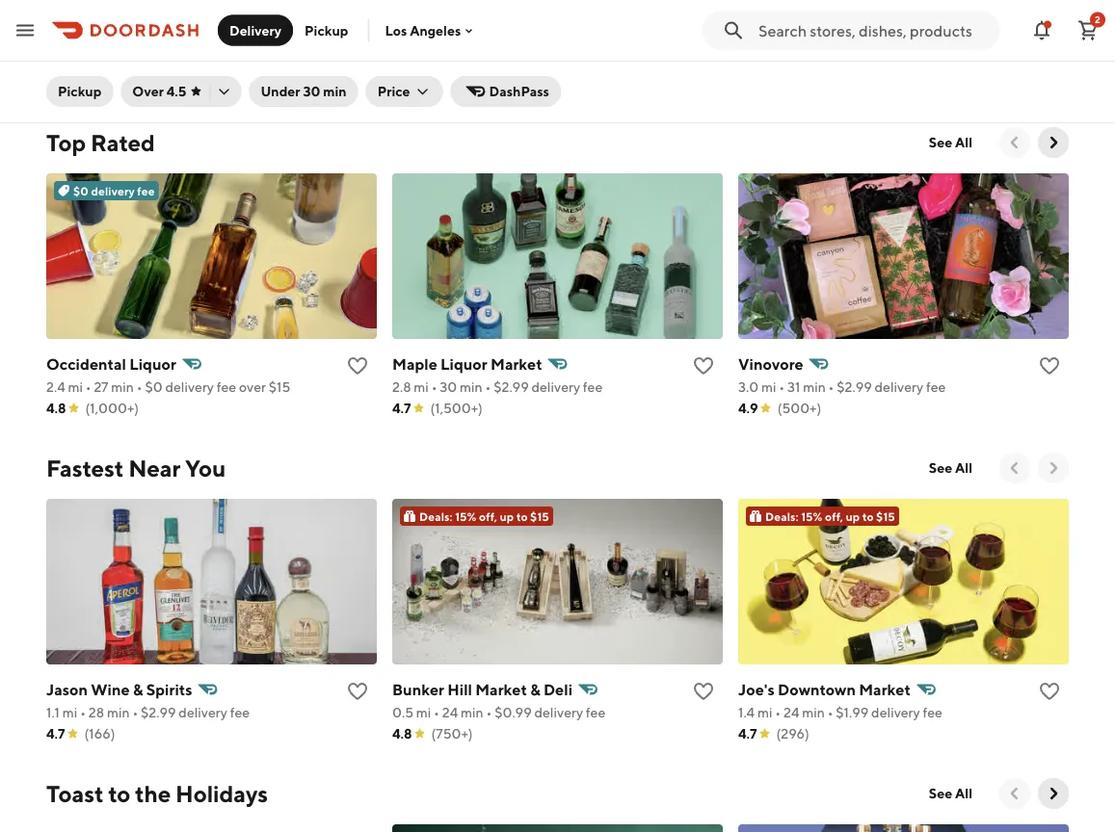 Task type: describe. For each thing, give the bounding box(es) containing it.
1 horizontal spatial spirits
[[282, 5, 328, 24]]

• down maple liquor market
[[485, 379, 491, 395]]

• up (296)
[[775, 705, 781, 721]]

1.1
[[46, 705, 60, 721]]

delivery
[[229, 22, 281, 38]]

los angeles
[[385, 22, 461, 38]]

2 button
[[1069, 11, 1107, 50]]

deals: for bunker
[[419, 510, 453, 523]]

over 4.5
[[132, 83, 186, 99]]

maple
[[392, 355, 437, 373]]

off, for downtown
[[825, 510, 843, 523]]

to for downtown
[[862, 510, 874, 523]]

top rated
[[46, 129, 155, 156]]

under 30 min button
[[249, 76, 358, 107]]

deli
[[544, 681, 573, 699]]

see all stores nearby
[[411, 12, 566, 30]]

delivery button
[[218, 15, 293, 46]]

1.1 mi • 28 min • $2.99 delivery fee
[[46, 705, 250, 721]]

min for bunker hill market & deli
[[461, 705, 484, 721]]

under 30 min
[[261, 83, 347, 99]]

Store search: begin typing to search for stores available on DoorDash text field
[[759, 20, 988, 41]]

next button of carousel image for top rated
[[1044, 133, 1063, 152]]

vons
[[147, 5, 183, 24]]

fee for bunker hill market & deli
[[586, 705, 606, 721]]

4.8 for bunker hill market & deli
[[392, 726, 412, 742]]

0 horizontal spatial pickup button
[[46, 76, 113, 107]]

(500+)
[[778, 400, 821, 416]]

see all link for you
[[917, 453, 984, 484]]

0 horizontal spatial $15
[[269, 379, 290, 395]]

4.7 for maple liquor market
[[392, 400, 411, 416]]

all for top rated
[[955, 134, 973, 150]]

0 horizontal spatial spirits
[[146, 681, 192, 699]]

min for joe's downtown market
[[802, 705, 825, 721]]

2
[[1095, 14, 1101, 25]]

• down jason wine & spirits
[[132, 705, 138, 721]]

near
[[128, 454, 180, 482]]

the
[[135, 780, 171, 808]]

1 horizontal spatial 30
[[440, 379, 457, 395]]

top rated link
[[46, 127, 155, 158]]

• right 3.0
[[829, 379, 834, 395]]

delivery for vinovore
[[875, 379, 923, 395]]

4.8 for occidental liquor
[[46, 400, 66, 416]]

(166)
[[84, 726, 115, 742]]

$2.99 for vinovore
[[837, 379, 872, 395]]

30 inside under 30 min button
[[303, 83, 320, 99]]

$2.99 for jason wine & spirits
[[141, 705, 176, 721]]

2.8
[[392, 379, 411, 395]]

fee inside 31 min $3.99 delivery fee
[[206, 47, 226, 63]]

15% for downtown
[[801, 510, 823, 523]]

nearby
[[513, 12, 566, 30]]

toast to the holidays link
[[46, 779, 268, 810]]

min for occidental liquor
[[111, 379, 134, 395]]

min for vinovore
[[803, 379, 826, 395]]

off, for hill
[[479, 510, 497, 523]]

fastest near you link
[[46, 453, 226, 484]]

$0.99
[[495, 705, 532, 721]]

click to add this store to your saved list image for joe's downtown market
[[1038, 680, 1061, 704]]

• down 'maple'
[[431, 379, 437, 395]]

mi for bunker hill market & deli
[[416, 705, 431, 721]]

open menu image
[[13, 19, 37, 42]]

1 horizontal spatial wine
[[226, 5, 265, 24]]

fee for jason wine & spirits
[[230, 705, 250, 721]]

(750+)
[[431, 726, 473, 742]]

under
[[261, 83, 300, 99]]

fastest near you
[[46, 454, 226, 482]]

• left 27
[[86, 379, 91, 395]]

• left $1.99
[[828, 705, 833, 721]]

0 horizontal spatial &
[[133, 681, 143, 699]]

0 horizontal spatial to
[[108, 780, 130, 808]]

delivery for jason wine & spirits
[[179, 705, 227, 721]]

1.4 mi • 24 min • $1.99 delivery fee
[[738, 705, 943, 721]]

joe's
[[738, 681, 775, 699]]

delivery inside 31 min $3.99 delivery fee
[[155, 47, 203, 63]]

$0 delivery fee
[[73, 184, 155, 198]]

4.7 for joe's downtown market
[[738, 726, 757, 742]]

0 horizontal spatial wine
[[91, 681, 130, 699]]

• left 28
[[80, 705, 86, 721]]

top
[[46, 129, 86, 156]]

$2.99 for maple liquor market
[[494, 379, 529, 395]]

occidental
[[46, 355, 126, 373]]

previous button of carousel image for you
[[1005, 459, 1025, 478]]

holidays
[[176, 780, 268, 808]]

31 min $3.99 delivery fee
[[117, 27, 226, 63]]

2.8 mi • 30 min • $2.99 delivery fee
[[392, 379, 603, 395]]

1 horizontal spatial pickup button
[[293, 15, 360, 46]]

los angeles button
[[385, 22, 476, 38]]

vinovore
[[738, 355, 804, 373]]

next button of carousel image for fastest near you
[[1044, 459, 1063, 478]]

• left $​0
[[137, 379, 142, 395]]

1 previous button of carousel image from the top
[[1005, 133, 1025, 152]]

0.5 mi • 24 min • $0.99 delivery fee
[[392, 705, 606, 721]]

fastest
[[46, 454, 124, 482]]

delivery for bunker hill market & deli
[[534, 705, 583, 721]]

delivery for maple liquor market
[[532, 379, 580, 395]]

occidental liquor
[[46, 355, 176, 373]]

dashpass button
[[451, 76, 561, 107]]

over 4.5 button
[[121, 76, 241, 107]]

you
[[185, 454, 226, 482]]

jason wine & spirits
[[46, 681, 192, 699]]

1 vertical spatial pickup
[[58, 83, 102, 99]]

price
[[378, 83, 410, 99]]

fee for vinovore
[[926, 379, 946, 395]]

28
[[88, 705, 104, 721]]

3.0 mi • 31 min • $2.99 delivery fee
[[738, 379, 946, 395]]

bunker hill market & deli
[[392, 681, 573, 699]]

deals: 15% off, up to $15 for downtown
[[765, 510, 895, 523]]

1 see all link from the top
[[917, 127, 984, 158]]

27
[[94, 379, 108, 395]]

see for top rated
[[929, 134, 952, 150]]

mi for maple liquor market
[[414, 379, 429, 395]]

bunker
[[392, 681, 444, 699]]



Task type: locate. For each thing, give the bounding box(es) containing it.
2 horizontal spatial 4.7
[[738, 726, 757, 742]]

2 liquor from the left
[[441, 355, 487, 373]]

off,
[[479, 510, 497, 523], [825, 510, 843, 523]]

2 off, from the left
[[825, 510, 843, 523]]

up for downtown
[[846, 510, 860, 523]]

0 vertical spatial wine
[[226, 5, 265, 24]]

liquor
[[129, 355, 176, 373], [441, 355, 487, 373]]

spirits right delivery
[[282, 5, 328, 24]]

toast
[[46, 780, 104, 808]]

2 see all link from the top
[[917, 453, 984, 484]]

$​0
[[145, 379, 163, 395]]

2 horizontal spatial &
[[530, 681, 540, 699]]

1 horizontal spatial 4.7
[[392, 400, 411, 416]]

deals:
[[419, 510, 453, 523], [765, 510, 799, 523]]

1 vertical spatial 30
[[440, 379, 457, 395]]

$0
[[73, 184, 89, 198]]

0 horizontal spatial off,
[[479, 510, 497, 523]]

$3.99
[[117, 47, 152, 63]]

wine
[[226, 5, 265, 24], [91, 681, 130, 699]]

next button of carousel image
[[1044, 133, 1063, 152], [1044, 459, 1063, 478]]

price button
[[366, 76, 443, 107]]

& for vons beer, wine & spirits
[[268, 5, 278, 24]]

1 deals: 15% off, up to $15 from the left
[[419, 510, 549, 523]]

1 horizontal spatial deals:
[[765, 510, 799, 523]]

2.4 mi • 27 min • $​0 delivery fee over $15
[[46, 379, 290, 395]]

rated
[[90, 129, 155, 156]]

0 vertical spatial pickup
[[305, 22, 348, 38]]

1 up from the left
[[500, 510, 514, 523]]

min up (500+)
[[803, 379, 826, 395]]

1 horizontal spatial 15%
[[801, 510, 823, 523]]

to for hill
[[516, 510, 528, 523]]

vons beer, wine & spirits
[[147, 5, 328, 24]]

3.0
[[738, 379, 759, 395]]

pickup button up top
[[46, 76, 113, 107]]

$15 for joe's downtown market
[[876, 510, 895, 523]]

0 horizontal spatial 15%
[[455, 510, 477, 523]]

market up 0.5 mi • 24 min • $0.99 delivery fee
[[475, 681, 527, 699]]

& right beer,
[[268, 5, 278, 24]]

delivery for occidental liquor
[[165, 379, 214, 395]]

$2.99
[[494, 379, 529, 395], [837, 379, 872, 395], [141, 705, 176, 721]]

min right 27
[[111, 379, 134, 395]]

min for maple liquor market
[[460, 379, 483, 395]]

liquor for maple
[[441, 355, 487, 373]]

market up 2.8 mi • 30 min • $2.99 delivery fee
[[491, 355, 542, 373]]

1 vertical spatial next button of carousel image
[[1044, 459, 1063, 478]]

31 up $3.99
[[117, 27, 130, 43]]

mi for jason wine & spirits
[[62, 705, 77, 721]]

$15
[[269, 379, 290, 395], [530, 510, 549, 523], [876, 510, 895, 523]]

see for toast to the holidays
[[929, 786, 952, 802]]

• up (750+)
[[434, 705, 440, 721]]

1 see all from the top
[[929, 134, 973, 150]]

next button of carousel image
[[1044, 785, 1063, 804]]

0 vertical spatial pickup button
[[293, 15, 360, 46]]

1 off, from the left
[[479, 510, 497, 523]]

mi right 2.4
[[68, 379, 83, 395]]

angeles
[[410, 22, 461, 38]]

stores
[[464, 12, 510, 30]]

1 items, open order cart image
[[1077, 19, 1100, 42]]

0 horizontal spatial liquor
[[129, 355, 176, 373]]

1 vertical spatial pickup button
[[46, 76, 113, 107]]

market up $1.99
[[859, 681, 911, 699]]

pickup up top
[[58, 83, 102, 99]]

up
[[500, 510, 514, 523], [846, 510, 860, 523]]

market
[[491, 355, 542, 373], [475, 681, 527, 699], [859, 681, 911, 699]]

0 vertical spatial 30
[[303, 83, 320, 99]]

dashpass
[[489, 83, 549, 99]]

mi for vinovore
[[761, 379, 776, 395]]

1 horizontal spatial $2.99
[[494, 379, 529, 395]]

all
[[441, 12, 461, 30], [955, 134, 973, 150], [955, 460, 973, 476], [955, 786, 973, 802]]

1 horizontal spatial 24
[[784, 705, 799, 721]]

24 up (750+)
[[442, 705, 458, 721]]

see all for you
[[929, 460, 973, 476]]

1 vertical spatial 4.8
[[392, 726, 412, 742]]

30 up (1,500+)
[[440, 379, 457, 395]]

& left deli
[[530, 681, 540, 699]]

& for bunker hill market & deli
[[530, 681, 540, 699]]

1 vertical spatial 31
[[787, 379, 800, 395]]

click to add this store to your saved list image
[[346, 680, 369, 704], [1038, 680, 1061, 704]]

click to add this store to your saved list image for maple
[[692, 355, 715, 378]]

joe's downtown market
[[738, 681, 911, 699]]

1 horizontal spatial to
[[516, 510, 528, 523]]

2 see all from the top
[[929, 460, 973, 476]]

2 horizontal spatial to
[[862, 510, 874, 523]]

1 horizontal spatial pickup
[[305, 22, 348, 38]]

notification bell image
[[1030, 19, 1053, 42]]

2 vertical spatial see all link
[[917, 779, 984, 810]]

1 24 from the left
[[442, 705, 458, 721]]

24 up (296)
[[784, 705, 799, 721]]

4.7 for jason wine & spirits
[[46, 726, 65, 742]]

3 previous button of carousel image from the top
[[1005, 785, 1025, 804]]

mi right 1.1
[[62, 705, 77, 721]]

24 for downtown
[[784, 705, 799, 721]]

min right 28
[[107, 705, 130, 721]]

min
[[132, 27, 155, 43], [323, 83, 347, 99], [111, 379, 134, 395], [460, 379, 483, 395], [803, 379, 826, 395], [107, 705, 130, 721], [461, 705, 484, 721], [802, 705, 825, 721]]

0 vertical spatial spirits
[[282, 5, 328, 24]]

1 horizontal spatial liquor
[[441, 355, 487, 373]]

previous button of carousel image
[[1005, 133, 1025, 152], [1005, 459, 1025, 478], [1005, 785, 1025, 804]]

2 previous button of carousel image from the top
[[1005, 459, 1025, 478]]

mi right 1.4
[[758, 705, 773, 721]]

$1.99
[[836, 705, 869, 721]]

30 right under
[[303, 83, 320, 99]]

see all
[[929, 134, 973, 150], [929, 460, 973, 476], [929, 786, 973, 802]]

31 inside 31 min $3.99 delivery fee
[[117, 27, 130, 43]]

jason
[[46, 681, 88, 699]]

market for top rated
[[491, 355, 542, 373]]

2 click to add this store to your saved list image from the left
[[1038, 680, 1061, 704]]

pickup up under 30 min
[[305, 22, 348, 38]]

previous button of carousel image for the
[[1005, 785, 1025, 804]]

see for fastest near you
[[929, 460, 952, 476]]

maple liquor market
[[392, 355, 542, 373]]

0 vertical spatial 4.8
[[46, 400, 66, 416]]

0 vertical spatial next button of carousel image
[[1044, 133, 1063, 152]]

2 up from the left
[[846, 510, 860, 523]]

2 deals: from the left
[[765, 510, 799, 523]]

1 horizontal spatial off,
[[825, 510, 843, 523]]

1 vertical spatial see all link
[[917, 453, 984, 484]]

0 horizontal spatial 24
[[442, 705, 458, 721]]

4.9
[[738, 400, 758, 416]]

click to add this store to your saved list image for occidental
[[346, 355, 369, 378]]

(296)
[[776, 726, 809, 742]]

4.7 down 1.4
[[738, 726, 757, 742]]

1 horizontal spatial $15
[[530, 510, 549, 523]]

1 horizontal spatial &
[[268, 5, 278, 24]]

liquor up $​0
[[129, 355, 176, 373]]

1 horizontal spatial click to add this store to your saved list image
[[1038, 680, 1061, 704]]

1 liquor from the left
[[129, 355, 176, 373]]

2 vertical spatial see all
[[929, 786, 973, 802]]

31
[[117, 27, 130, 43], [787, 379, 800, 395]]

1 vertical spatial wine
[[91, 681, 130, 699]]

30
[[303, 83, 320, 99], [440, 379, 457, 395]]

delivery
[[155, 47, 203, 63], [91, 184, 135, 198], [165, 379, 214, 395], [532, 379, 580, 395], [875, 379, 923, 395], [179, 705, 227, 721], [534, 705, 583, 721], [871, 705, 920, 721]]

deals: for joe's
[[765, 510, 799, 523]]

2 horizontal spatial $15
[[876, 510, 895, 523]]

1 horizontal spatial up
[[846, 510, 860, 523]]

min up $3.99
[[132, 27, 155, 43]]

2 15% from the left
[[801, 510, 823, 523]]

& up the 1.1 mi • 28 min • $2.99 delivery fee
[[133, 681, 143, 699]]

15%
[[455, 510, 477, 523], [801, 510, 823, 523]]

1 vertical spatial previous button of carousel image
[[1005, 459, 1025, 478]]

mi right 0.5
[[416, 705, 431, 721]]

deals: 15% off, up to $15 for hill
[[419, 510, 549, 523]]

spirits up the 1.1 mi • 28 min • $2.99 delivery fee
[[146, 681, 192, 699]]

min down the bunker hill market & deli
[[461, 705, 484, 721]]

min inside button
[[323, 83, 347, 99]]

2 deals: 15% off, up to $15 from the left
[[765, 510, 895, 523]]

4.7 down 1.1
[[46, 726, 65, 742]]

all for fastest near you
[[955, 460, 973, 476]]

wine right beer,
[[226, 5, 265, 24]]

0 horizontal spatial 4.7
[[46, 726, 65, 742]]

31 up (500+)
[[787, 379, 800, 395]]

market for fastest near you
[[475, 681, 527, 699]]

min for jason wine & spirits
[[107, 705, 130, 721]]

15% for hill
[[455, 510, 477, 523]]

fee for joe's downtown market
[[923, 705, 943, 721]]

3 see all from the top
[[929, 786, 973, 802]]

4.5
[[166, 83, 186, 99]]

0 vertical spatial 31
[[117, 27, 130, 43]]

(1,500+)
[[430, 400, 483, 416]]

• down vinovore
[[779, 379, 785, 395]]

pickup
[[305, 22, 348, 38], [58, 83, 102, 99]]

1 horizontal spatial 31
[[787, 379, 800, 395]]

4.7
[[392, 400, 411, 416], [46, 726, 65, 742], [738, 726, 757, 742]]

0 vertical spatial previous button of carousel image
[[1005, 133, 1025, 152]]

0 horizontal spatial pickup
[[58, 83, 102, 99]]

0 horizontal spatial 31
[[117, 27, 130, 43]]

beer,
[[186, 5, 223, 24]]

min inside 31 min $3.99 delivery fee
[[132, 27, 155, 43]]

3 see all link from the top
[[917, 779, 984, 810]]

1 vertical spatial spirits
[[146, 681, 192, 699]]

4.7 down 2.8
[[392, 400, 411, 416]]

los
[[385, 22, 407, 38]]

delivery for joe's downtown market
[[871, 705, 920, 721]]

1 click to add this store to your saved list image from the left
[[346, 680, 369, 704]]

toast to the holidays
[[46, 780, 268, 808]]

mi right 3.0
[[761, 379, 776, 395]]

0 horizontal spatial up
[[500, 510, 514, 523]]

$15 for bunker hill market & deli
[[530, 510, 549, 523]]

spirits
[[282, 5, 328, 24], [146, 681, 192, 699]]

min down maple liquor market
[[460, 379, 483, 395]]

2 next button of carousel image from the top
[[1044, 459, 1063, 478]]

hill
[[447, 681, 472, 699]]

click to add this store to your saved list image
[[336, 7, 359, 30], [346, 355, 369, 378], [692, 355, 715, 378], [1038, 355, 1061, 378], [692, 680, 715, 704]]

0 vertical spatial see all link
[[917, 127, 984, 158]]

liquor up 2.8 mi • 30 min • $2.99 delivery fee
[[441, 355, 487, 373]]

4.8 down 2.4
[[46, 400, 66, 416]]

1 horizontal spatial 4.8
[[392, 726, 412, 742]]

liquor for occidental
[[129, 355, 176, 373]]

0 horizontal spatial deals:
[[419, 510, 453, 523]]

1 next button of carousel image from the top
[[1044, 133, 1063, 152]]

2 24 from the left
[[784, 705, 799, 721]]

2.4
[[46, 379, 65, 395]]

min down downtown
[[802, 705, 825, 721]]

0 vertical spatial see all
[[929, 134, 973, 150]]

1.4
[[738, 705, 755, 721]]

click to add this store to your saved list image for bunker
[[692, 680, 715, 704]]

all for toast to the holidays
[[955, 786, 973, 802]]

4.8 down 0.5
[[392, 726, 412, 742]]

downtown
[[778, 681, 856, 699]]

see all for the
[[929, 786, 973, 802]]

1 horizontal spatial deals: 15% off, up to $15
[[765, 510, 895, 523]]

1 deals: from the left
[[419, 510, 453, 523]]

(1,000+)
[[85, 400, 139, 416]]

24
[[442, 705, 458, 721], [784, 705, 799, 721]]

1 vertical spatial see all
[[929, 460, 973, 476]]

mi right 2.8
[[414, 379, 429, 395]]

•
[[86, 379, 91, 395], [137, 379, 142, 395], [431, 379, 437, 395], [485, 379, 491, 395], [779, 379, 785, 395], [829, 379, 834, 395], [80, 705, 86, 721], [132, 705, 138, 721], [434, 705, 440, 721], [486, 705, 492, 721], [775, 705, 781, 721], [828, 705, 833, 721]]

2 horizontal spatial $2.99
[[837, 379, 872, 395]]

0 horizontal spatial deals: 15% off, up to $15
[[419, 510, 549, 523]]

to
[[516, 510, 528, 523], [862, 510, 874, 523], [108, 780, 130, 808]]

0 horizontal spatial 4.8
[[46, 400, 66, 416]]

over
[[132, 83, 164, 99]]

deals: 15% off, up to $15
[[419, 510, 549, 523], [765, 510, 895, 523]]

see all link for the
[[917, 779, 984, 810]]

min right under
[[323, 83, 347, 99]]

mi for joe's downtown market
[[758, 705, 773, 721]]

0 horizontal spatial 30
[[303, 83, 320, 99]]

see all link
[[917, 127, 984, 158], [917, 453, 984, 484], [917, 779, 984, 810]]

mi
[[68, 379, 83, 395], [414, 379, 429, 395], [761, 379, 776, 395], [62, 705, 77, 721], [416, 705, 431, 721], [758, 705, 773, 721]]

mi for occidental liquor
[[68, 379, 83, 395]]

over
[[239, 379, 266, 395]]

pickup button
[[293, 15, 360, 46], [46, 76, 113, 107]]

2 vertical spatial previous button of carousel image
[[1005, 785, 1025, 804]]

click to add this store to your saved list image for jason wine & spirits
[[346, 680, 369, 704]]

1 15% from the left
[[455, 510, 477, 523]]

pickup button up under 30 min
[[293, 15, 360, 46]]

wine up 28
[[91, 681, 130, 699]]

see
[[411, 12, 438, 30], [929, 134, 952, 150], [929, 460, 952, 476], [929, 786, 952, 802]]

up for hill
[[500, 510, 514, 523]]

• down the bunker hill market & deli
[[486, 705, 492, 721]]

0 horizontal spatial click to add this store to your saved list image
[[346, 680, 369, 704]]

0 horizontal spatial $2.99
[[141, 705, 176, 721]]

0.5
[[392, 705, 413, 721]]

fee for maple liquor market
[[583, 379, 603, 395]]

fee for occidental liquor
[[217, 379, 236, 395]]

24 for hill
[[442, 705, 458, 721]]



Task type: vqa. For each thing, say whether or not it's contained in the screenshot.
the leftmost 1:00
no



